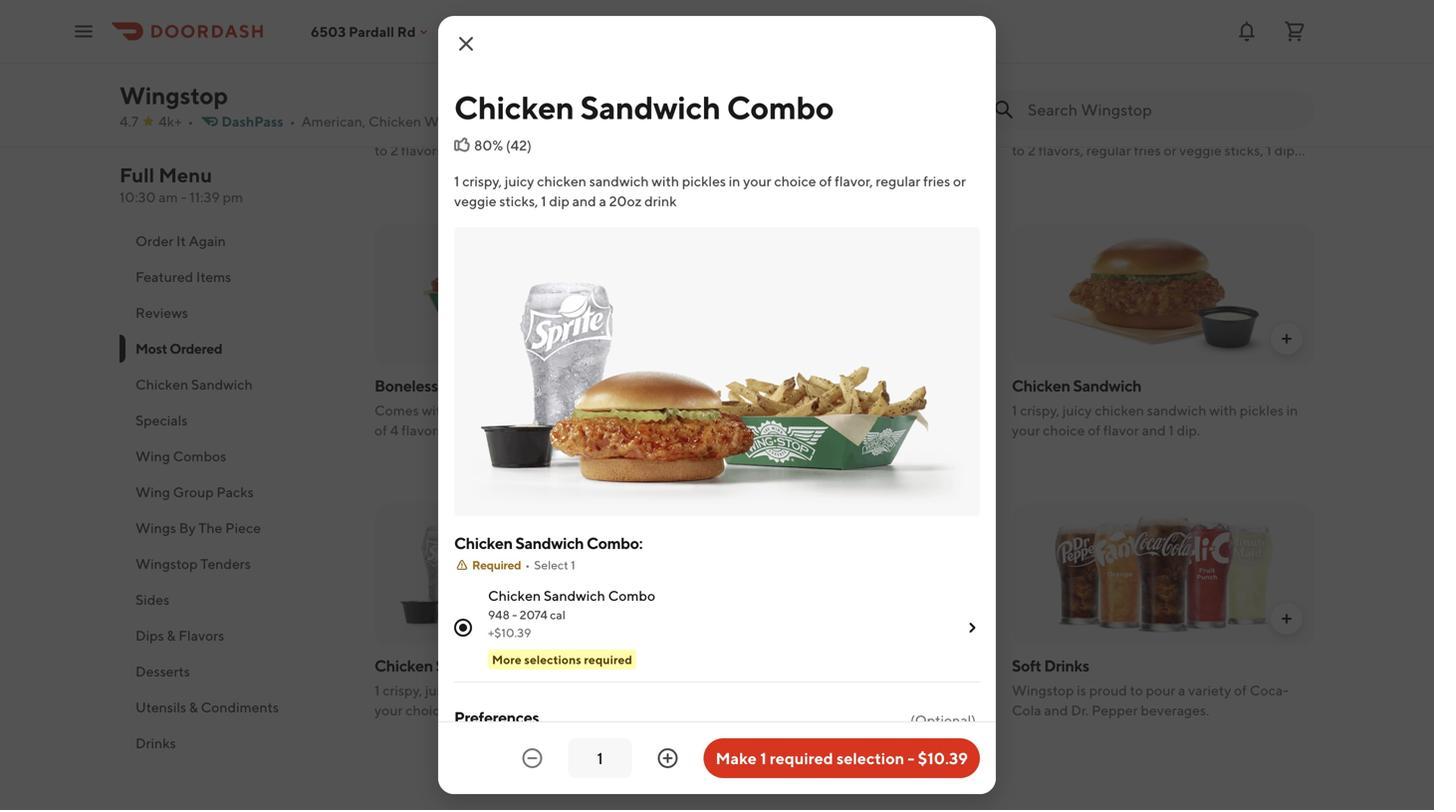 Task type: locate. For each thing, give the bounding box(es) containing it.
flavors. inside 20 wings 20 boneless or classic (bone-in) wings with up to 3 flavors. (dips not included)
[[720, 422, 765, 438]]

sandwich up dip.
[[1148, 402, 1207, 419]]

wingstop for wingstop
[[120, 81, 228, 110]]

& right "utensils"
[[189, 699, 198, 716]]

flavors. for 15 wings
[[401, 142, 446, 158]]

flavors, right '4'
[[402, 422, 447, 438]]

2 horizontal spatial 20oz
[[1049, 162, 1082, 178]]

0 horizontal spatial crispy,
[[383, 682, 423, 699]]

(feeds left 2- on the left
[[614, 422, 657, 438]]

2074
[[520, 608, 548, 622]]

2 horizontal spatial 2
[[1028, 142, 1036, 158]]

required
[[584, 653, 633, 667], [770, 749, 834, 768]]

0 horizontal spatial large
[[490, 422, 522, 438]]

chicken sandwich combo 948 - 2074 cal +$10.39
[[488, 587, 656, 640]]

10
[[1056, 96, 1072, 115], [1012, 122, 1028, 139]]

regular down the sticks at the right top
[[876, 173, 921, 189]]

drink down pc
[[1085, 162, 1117, 178]]

• right dashpass
[[290, 113, 296, 130]]

and inside large 10 pc wing combo 10 boneless or classic (bone-in) wings with up to 2 flavors, regular fries or veggie sticks, 1 dip and a 20oz drink
[[1012, 162, 1036, 178]]

classic
[[467, 122, 512, 139], [788, 122, 833, 139], [1106, 122, 1151, 139], [790, 402, 834, 419]]

choice left preferences
[[406, 702, 448, 718]]

1 vertical spatial dip
[[549, 193, 570, 209]]

1 vertical spatial &
[[189, 699, 198, 716]]

0 vertical spatial regular
[[1087, 142, 1132, 158]]

required for 1
[[770, 749, 834, 768]]

to inside large 10 pc wing combo 10 boneless or classic (bone-in) wings with up to 2 flavors, regular fries or veggie sticks, 1 dip and a 20oz drink
[[1012, 142, 1026, 158]]

• left select
[[525, 558, 530, 572]]

0 horizontal spatial flavors,
[[402, 422, 447, 438]]

drink inside "chicken sandwich combo 1 crispy, juicy chicken sandwich with pickles in your choice of flavor, regular fries or veggie sticks, 1 dip and a 20oz drink"
[[520, 722, 552, 738]]

1 vertical spatial flavors.
[[720, 422, 765, 438]]

pickles down more selections required
[[603, 682, 647, 699]]

meal
[[441, 376, 476, 395]]

sides button
[[120, 582, 351, 618]]

(bone- inside 15 wings 15 boneless or classic (bone-in) wings with up to 2 flavors. (dips not included)
[[515, 122, 559, 139]]

1 horizontal spatial chicken
[[537, 173, 587, 189]]

pickles
[[682, 173, 726, 189], [1240, 402, 1285, 419], [603, 682, 647, 699]]

0 vertical spatial flavor,
[[835, 173, 874, 189]]

1 horizontal spatial drinks
[[1045, 656, 1090, 675]]

15 wings image
[[375, 0, 678, 85]]

4k+
[[159, 113, 182, 130]]

order it again
[[136, 233, 226, 249]]

2 vertical spatial crispy,
[[383, 682, 423, 699]]

wingstop up sides
[[136, 556, 198, 572]]

boneless meal deal image
[[375, 223, 678, 365]]

wingstop for wingstop tenders
[[136, 556, 198, 572]]

20oz down chicken sandwich combo
[[609, 193, 642, 209]]

2 vertical spatial wing
[[136, 484, 170, 500]]

(bone- inside large 10 pc wing combo 10 boneless or classic (bone-in) wings with up to 2 flavors, regular fries or veggie sticks, 1 dip and a 20oz drink
[[1153, 122, 1198, 139]]

(dips for 15 wings
[[449, 142, 482, 158]]

1 horizontal spatial dip
[[549, 193, 570, 209]]

wings inside 15 wings 15 boneless or classic (bone-in) wings with up to 2 flavors. (dips not included)
[[579, 122, 615, 139]]

flavor, right 4)
[[835, 173, 874, 189]]

none radio inside the chicken sandwich combo: group
[[454, 619, 472, 637]]

chicken up flavor
[[1095, 402, 1145, 419]]

0 vertical spatial sticks,
[[1225, 142, 1264, 158]]

wing left group
[[136, 484, 170, 500]]

veggie down the item search search field on the top right
[[1180, 142, 1223, 158]]

(optional)
[[911, 712, 977, 728]]

large left the fries,
[[768, 142, 800, 158]]

dips
[[136, 627, 164, 644]]

- left $10.39
[[908, 749, 915, 768]]

included) inside 20 wings 20 boneless or classic (bone-in) wings with up to 3 flavors. (dips not included)
[[828, 422, 889, 438]]

1 vertical spatial 15
[[375, 122, 389, 139]]

dips. right the sticks at the right top
[[957, 142, 987, 158]]

- right am at the left top of page
[[181, 189, 187, 205]]

24pc family pack image
[[694, 0, 997, 85]]

flavors. inside 15 wings 15 boneless or classic (bone-in) wings with up to 2 flavors. (dips not included)
[[401, 142, 446, 158]]

ordered
[[170, 340, 222, 357]]

veggie
[[836, 142, 878, 158], [1180, 142, 1223, 158], [454, 193, 497, 209], [600, 702, 643, 718]]

wingstop inside button
[[136, 556, 198, 572]]

drink
[[1085, 162, 1117, 178], [645, 193, 677, 209], [520, 722, 552, 738]]

1 vertical spatial regular
[[876, 173, 921, 189]]

and
[[919, 142, 943, 158], [1012, 162, 1036, 178], [573, 193, 597, 209], [544, 422, 568, 438], [1143, 422, 1167, 438], [763, 702, 787, 718], [1045, 702, 1069, 718], [448, 722, 472, 738]]

classic inside 15 wings 15 boneless or classic (bone-in) wings with up to 2 flavors. (dips not included)
[[467, 122, 512, 139]]

4.7
[[120, 113, 139, 130]]

packs
[[217, 484, 254, 500]]

20oz
[[1049, 162, 1082, 178], [609, 193, 642, 209], [485, 722, 517, 738]]

flavors, down pc
[[1039, 142, 1084, 158]]

1 vertical spatial -
[[512, 608, 518, 622]]

1 horizontal spatial 20oz
[[609, 193, 642, 209]]

drink down chicken sandwich combo
[[645, 193, 677, 209]]

items
[[196, 269, 231, 285]]

included) for 15 wings
[[509, 142, 570, 158]]

choice inside chicken sandwich 1 crispy, juicy chicken sandwich with pickles in your choice of flavor and 1 dip.
[[1044, 422, 1086, 438]]

sandwich for chicken sandwich combo 948 - 2074 cal +$10.39
[[544, 587, 606, 604]]

2 horizontal spatial sandwich
[[1148, 402, 1207, 419]]

1 horizontal spatial sticks,
[[500, 193, 539, 209]]

classic inside large 10 pc wing combo 10 boneless or classic (bone-in) wings with up to 2 flavors, regular fries or veggie sticks, 1 dip and a 20oz drink
[[1106, 122, 1151, 139]]

wing down specials
[[136, 448, 170, 464]]

boneless
[[392, 122, 449, 139], [713, 122, 770, 139], [1031, 122, 1088, 139], [375, 376, 438, 395], [473, 402, 530, 419], [714, 402, 771, 419]]

or inside 1 crispy, juicy chicken sandwich with pickles in your choice of flavor, regular fries or veggie sticks, 1 dip and a 20oz drink
[[954, 173, 967, 189]]

wingstop
[[120, 81, 228, 110], [136, 556, 198, 572], [1012, 682, 1075, 699]]

1 vertical spatial drinks
[[136, 735, 176, 751]]

of inside soft drinks wingstop is proud to pour a variety of coca- cola and dr. pepper beverages.
[[1235, 682, 1248, 699]]

& for flavors
[[167, 627, 176, 644]]

0 horizontal spatial flavor,
[[466, 702, 505, 718]]

dips. right fry
[[582, 422, 611, 438]]

combo down +$10.39
[[507, 656, 560, 675]]

wings
[[579, 122, 615, 139], [900, 122, 936, 139], [1218, 122, 1254, 139], [901, 402, 938, 419]]

1 horizontal spatial flavors,
[[720, 142, 765, 158]]

sandwich for chicken sandwich
[[191, 376, 253, 393]]

sandwich inside "chicken sandwich combo 1 crispy, juicy chicken sandwich with pickles in your choice of flavor, regular fries or veggie sticks, 1 dip and a 20oz drink"
[[436, 656, 504, 675]]

0 vertical spatial drinks
[[1045, 656, 1090, 675]]

combo up the fries,
[[727, 89, 834, 126]]

flavors, up 3-
[[720, 142, 765, 158]]

& for condiments
[[189, 699, 198, 716]]

juicy inside chicken sandwich 1 crispy, juicy chicken sandwich with pickles in your choice of flavor and 1 dip.
[[1063, 402, 1093, 419]]

dip inside 1 crispy, juicy chicken sandwich with pickles in your choice of flavor, regular fries or veggie sticks, 1 dip and a 20oz drink
[[549, 193, 570, 209]]

0 horizontal spatial flavors.
[[401, 142, 446, 158]]

2 vertical spatial drink
[[520, 722, 552, 738]]

pickles inside "chicken sandwich combo 1 crispy, juicy chicken sandwich with pickles in your choice of flavor, regular fries or veggie sticks, 1 dip and a 20oz drink"
[[603, 682, 647, 699]]

0 vertical spatial pickles
[[682, 173, 726, 189]]

large left fry
[[490, 422, 522, 438]]

2 horizontal spatial regular
[[1087, 142, 1132, 158]]

drink up decrease quantity by 1 icon
[[520, 722, 552, 738]]

group
[[173, 484, 214, 500]]

2 horizontal spatial dip
[[1275, 142, 1296, 158]]

a inside boneless meal deal comes with 20 boneless wings in your choice of 4 flavors, with a large fry and 2 dips. (feeds 2- 3)
[[480, 422, 487, 438]]

flavors. for 20 wings
[[720, 422, 765, 438]]

required inside button
[[770, 749, 834, 768]]

1 horizontal spatial juicy
[[505, 173, 535, 189]]

wingstop tenders button
[[120, 546, 351, 582]]

wing for wing combos
[[136, 448, 170, 464]]

crispy, inside "chicken sandwich combo 1 crispy, juicy chicken sandwich with pickles in your choice of flavor, regular fries or veggie sticks, 1 dip and a 20oz drink"
[[383, 682, 423, 699]]

dip inside "chicken sandwich combo 1 crispy, juicy chicken sandwich with pickles in your choice of flavor, regular fries or veggie sticks, 1 dip and a 20oz drink"
[[425, 722, 445, 738]]

- inside chicken sandwich combo 948 - 2074 cal +$10.39
[[512, 608, 518, 622]]

2 vertical spatial chicken
[[458, 682, 507, 699]]

of inside chicken sandwich 1 crispy, juicy chicken sandwich with pickles in your choice of flavor and 1 dip.
[[1088, 422, 1101, 438]]

0 vertical spatial wingstop
[[120, 81, 228, 110]]

6503 pardall rd
[[311, 23, 416, 40]]

sandwich inside "chicken sandwich combo 1 crispy, juicy chicken sandwich with pickles in your choice of flavor, regular fries or veggie sticks, 1 dip and a 20oz drink"
[[510, 682, 570, 699]]

10 left pc
[[1056, 96, 1072, 115]]

•
[[188, 113, 194, 130], [290, 113, 296, 130], [473, 113, 479, 130], [525, 558, 530, 572]]

and inside 1 crispy, juicy chicken sandwich with pickles in your choice of flavor, regular fries or veggie sticks, 1 dip and a 20oz drink
[[573, 193, 597, 209]]

sandwich down chicken sandwich combo
[[590, 173, 649, 189]]

required down served
[[770, 749, 834, 768]]

combo down large 10 pc wing combo image
[[1137, 96, 1189, 115]]

1 horizontal spatial flavor,
[[835, 173, 874, 189]]

dips & flavors
[[136, 627, 224, 644]]

2 horizontal spatial flavors,
[[1039, 142, 1084, 158]]

3 right the sticks at the right top
[[946, 142, 954, 158]]

pickles down add item to cart image
[[1240, 402, 1285, 419]]

add item to cart image up coca-
[[1280, 611, 1295, 627]]

2 down "american, chicken wings • 500 ft"
[[391, 142, 398, 158]]

make 1 required selection - $10.39
[[716, 749, 969, 768]]

0 horizontal spatial 10
[[1012, 122, 1028, 139]]

in inside chicken sandwich 1 crispy, juicy chicken sandwich with pickles in your choice of flavor and 1 dip.
[[1287, 402, 1299, 419]]

cola
[[1012, 702, 1042, 718]]

0 vertical spatial drink
[[1085, 162, 1117, 178]]

chicken inside chicken sandwich 1 crispy, juicy chicken sandwich with pickles in your choice of flavor and 1 dip.
[[1095, 402, 1145, 419]]

(bone-
[[515, 122, 559, 139], [836, 122, 880, 139], [1153, 122, 1198, 139], [837, 402, 881, 419]]

wings inside 20 wings 20 boneless or classic (bone-in) wings with up to 3 flavors. (dips not included)
[[716, 376, 762, 395]]

add item to cart image
[[1280, 51, 1295, 67], [961, 611, 977, 627], [1280, 611, 1295, 627]]

flavors. down "american, chicken wings • 500 ft"
[[401, 142, 446, 158]]

veggie right the fries,
[[836, 142, 878, 158]]

with
[[618, 122, 646, 139], [939, 122, 967, 139], [1257, 122, 1284, 139], [652, 173, 680, 189], [422, 402, 450, 419], [940, 402, 968, 419], [1210, 402, 1238, 419], [450, 422, 477, 438], [572, 682, 600, 699]]

wing right pc
[[1095, 96, 1134, 115]]

2 right fry
[[571, 422, 579, 438]]

reviews
[[136, 304, 188, 321]]

chicken for chicken sandwich combo 1 crispy, juicy chicken sandwich with pickles in your choice of flavor, regular fries or veggie sticks, 1 dip and a 20oz drink
[[375, 656, 433, 675]]

- right '948'
[[512, 608, 518, 622]]

0 vertical spatial (feeds
[[694, 162, 737, 178]]

boneless inside 15 wings 15 boneless or classic (bone-in) wings with up to 2 flavors. (dips not included)
[[392, 122, 449, 139]]

- inside "full menu 10:30 am - 11:39 pm"
[[181, 189, 187, 205]]

order
[[136, 233, 174, 249]]

combo down combo:
[[608, 587, 656, 604]]

0 vertical spatial not
[[485, 142, 507, 158]]

0 horizontal spatial &
[[167, 627, 176, 644]]

0 vertical spatial dips.
[[957, 142, 987, 158]]

wing inside large 10 pc wing combo 10 boneless or classic (bone-in) wings with up to 2 flavors, regular fries or veggie sticks, 1 dip and a 20oz drink
[[1095, 96, 1134, 115]]

2 vertical spatial 20oz
[[485, 722, 517, 738]]

regular
[[1087, 142, 1132, 158], [876, 173, 921, 189], [507, 702, 552, 718]]

0 horizontal spatial drink
[[520, 722, 552, 738]]

20
[[694, 376, 713, 395], [452, 402, 470, 419], [694, 402, 711, 419]]

1 vertical spatial wing
[[136, 448, 170, 464]]

1 horizontal spatial dips.
[[957, 142, 987, 158]]

or inside "chicken sandwich combo 1 crispy, juicy chicken sandwich with pickles in your choice of flavor, regular fries or veggie sticks, 1 dip and a 20oz drink"
[[585, 702, 598, 718]]

1 horizontal spatial (feeds
[[694, 162, 737, 178]]

500
[[487, 113, 516, 130]]

proud
[[1090, 682, 1128, 699]]

(feeds left 3-
[[694, 162, 737, 178]]

to left the pour
[[1131, 682, 1144, 699]]

make 1 required selection - $10.39 button
[[704, 738, 981, 778]]

20oz inside "chicken sandwich combo 1 crispy, juicy chicken sandwich with pickles in your choice of flavor, regular fries or veggie sticks, 1 dip and a 20oz drink"
[[485, 722, 517, 738]]

add item to cart image down 0 items, open order cart image
[[1280, 51, 1295, 67]]

- for sandwich
[[512, 608, 518, 622]]

included) inside 15 wings 15 boneless or classic (bone-in) wings with up to 2 flavors. (dips not included)
[[509, 142, 570, 158]]

1 vertical spatial chicken
[[1095, 402, 1145, 419]]

combo inside chicken sandwich combo 948 - 2074 cal +$10.39
[[608, 587, 656, 604]]

(dips inside 15 wings 15 boneless or classic (bone-in) wings with up to 2 flavors. (dips not included)
[[449, 142, 482, 158]]

2 down large
[[1028, 142, 1036, 158]]

1 horizontal spatial pickles
[[682, 173, 726, 189]]

sandwich for chicken sandwich combo:
[[516, 534, 584, 553]]

to down large
[[1012, 142, 1026, 158]]

flavor, inside 1 crispy, juicy chicken sandwich with pickles in your choice of flavor, regular fries or veggie sticks, 1 dip and a 20oz drink
[[835, 173, 874, 189]]

chicken sandwich 1 crispy, juicy chicken sandwich with pickles in your choice of flavor and 1 dip.
[[1012, 376, 1299, 438]]

• select 1
[[525, 558, 576, 572]]

choice inside 1 crispy, juicy chicken sandwich with pickles in your choice of flavor, regular fries or veggie sticks, 1 dip and a 20oz drink
[[775, 173, 817, 189]]

0 vertical spatial juicy
[[505, 173, 535, 189]]

piece
[[225, 520, 261, 536]]

wings
[[393, 96, 439, 115], [424, 113, 465, 130], [716, 376, 762, 395], [533, 402, 574, 419], [136, 520, 176, 536]]

& right dips at the bottom left
[[167, 627, 176, 644]]

0 vertical spatial crispy,
[[463, 173, 502, 189]]

1 horizontal spatial (dips
[[768, 422, 801, 438]]

sandwich down selections
[[510, 682, 570, 699]]

dips.
[[957, 142, 987, 158], [582, 422, 611, 438]]

3 down 24
[[709, 142, 717, 158]]

None radio
[[454, 619, 472, 637]]

2 vertical spatial sandwich
[[510, 682, 570, 699]]

1 vertical spatial juicy
[[1063, 402, 1093, 419]]

0 vertical spatial wing
[[1095, 96, 1134, 115]]

0 vertical spatial included)
[[509, 142, 570, 158]]

1 vertical spatial sandwich
[[1148, 402, 1207, 419]]

1 horizontal spatial included)
[[828, 422, 889, 438]]

drinks
[[1045, 656, 1090, 675], [136, 735, 176, 751]]

1 horizontal spatial not
[[804, 422, 826, 438]]

in)
[[559, 122, 576, 139], [880, 122, 897, 139], [1198, 122, 1215, 139], [881, 402, 899, 419]]

wingstop up 4k+ • in the top of the page
[[120, 81, 228, 110]]

1 vertical spatial (dips
[[768, 422, 801, 438]]

soft
[[1012, 656, 1042, 675]]

flavor, down more
[[466, 702, 505, 718]]

2 horizontal spatial pickles
[[1240, 402, 1285, 419]]

in inside 1 crispy, juicy chicken sandwich with pickles in your choice of flavor, regular fries or veggie sticks, 1 dip and a 20oz drink
[[729, 173, 741, 189]]

choice left flavor
[[1044, 422, 1086, 438]]

chicken sandwich image
[[1012, 223, 1315, 365]]

fries inside "chicken sandwich combo 1 crispy, juicy chicken sandwich with pickles in your choice of flavor, regular fries or veggie sticks, 1 dip and a 20oz drink"
[[555, 702, 582, 718]]

a inside 1 crispy, juicy chicken sandwich with pickles in your choice of flavor, regular fries or veggie sticks, 1 dip and a 20oz drink
[[599, 193, 607, 209]]

sandwich inside chicken sandwich 1 crispy, juicy chicken sandwich with pickles in your choice of flavor and 1 dip.
[[1074, 376, 1142, 395]]

2 horizontal spatial -
[[908, 749, 915, 768]]

0 vertical spatial dip
[[1275, 142, 1296, 158]]

chicken
[[537, 173, 587, 189], [1095, 402, 1145, 419], [458, 682, 507, 699]]

crispy, inside chicken sandwich 1 crispy, juicy chicken sandwich with pickles in your choice of flavor and 1 dip.
[[1021, 402, 1060, 419]]

Item Search search field
[[1028, 99, 1299, 121]]

3 right 2- on the left
[[709, 422, 717, 438]]

1 horizontal spatial 2
[[571, 422, 579, 438]]

0 horizontal spatial (dips
[[449, 142, 482, 158]]

fries inside our fries are cut fresh, tossed in our signature seasoning, and served hot.
[[721, 682, 748, 699]]

seasoned fries image
[[694, 503, 997, 645]]

in) inside 15 wings 15 boneless or classic (bone-in) wings with up to 2 flavors. (dips not included)
[[559, 122, 576, 139]]

1 horizontal spatial sandwich
[[590, 173, 649, 189]]

1 horizontal spatial required
[[770, 749, 834, 768]]

american,
[[302, 113, 366, 130]]

drinks down "utensils"
[[136, 735, 176, 751]]

a inside soft drinks wingstop is proud to pour a variety of coca- cola and dr. pepper beverages.
[[1179, 682, 1186, 699]]

0 vertical spatial (dips
[[449, 142, 482, 158]]

1 vertical spatial (feeds
[[614, 422, 657, 438]]

sticks, inside 1 crispy, juicy chicken sandwich with pickles in your choice of flavor, regular fries or veggie sticks, 1 dip and a 20oz drink
[[500, 193, 539, 209]]

juicy inside 1 crispy, juicy chicken sandwich with pickles in your choice of flavor, regular fries or veggie sticks, 1 dip and a 20oz drink
[[505, 173, 535, 189]]

veggie up the current quantity is 1 number field
[[600, 702, 643, 718]]

2 15 from the top
[[375, 122, 389, 139]]

drinks up is
[[1045, 656, 1090, 675]]

dips. inside 24pc family pack 24 boneless or classic (bone-in) wings with up to 3 flavors, large fries, veggie sticks and 3 dips. (feeds 3-4)
[[957, 142, 987, 158]]

1 vertical spatial included)
[[828, 422, 889, 438]]

wingstop up cola
[[1012, 682, 1075, 699]]

2 horizontal spatial juicy
[[1063, 402, 1093, 419]]

sandwich
[[581, 89, 721, 126], [191, 376, 253, 393], [1074, 376, 1142, 395], [516, 534, 584, 553], [544, 587, 606, 604], [436, 656, 504, 675]]

crispy, inside 1 crispy, juicy chicken sandwich with pickles in your choice of flavor, regular fries or veggie sticks, 1 dip and a 20oz drink
[[463, 173, 502, 189]]

flavors. right 2- on the left
[[720, 422, 765, 438]]

2 horizontal spatial sticks,
[[1225, 142, 1264, 158]]

2 vertical spatial regular
[[507, 702, 552, 718]]

required right selections
[[584, 653, 633, 667]]

(dips
[[449, 142, 482, 158], [768, 422, 801, 438]]

1
[[1267, 142, 1272, 158], [454, 173, 460, 189], [541, 193, 547, 209], [1012, 402, 1018, 419], [1169, 422, 1175, 438], [571, 558, 576, 572], [375, 682, 380, 699], [416, 722, 422, 738], [761, 749, 767, 768]]

Current quantity is 1 number field
[[581, 747, 620, 769]]

wings inside 20 wings 20 boneless or classic (bone-in) wings with up to 3 flavors. (dips not included)
[[901, 402, 938, 419]]

most
[[136, 340, 167, 357]]

0 vertical spatial sandwich
[[590, 173, 649, 189]]

0 vertical spatial large
[[768, 142, 800, 158]]

wingstop inside soft drinks wingstop is proud to pour a variety of coca- cola and dr. pepper beverages.
[[1012, 682, 1075, 699]]

a
[[1039, 162, 1047, 178], [599, 193, 607, 209], [480, 422, 487, 438], [1179, 682, 1186, 699], [474, 722, 482, 738]]

80% (42)
[[474, 137, 532, 153]]

10 down large
[[1012, 122, 1028, 139]]

0 horizontal spatial (feeds
[[614, 422, 657, 438]]

0 vertical spatial chicken
[[537, 173, 587, 189]]

0 horizontal spatial 2
[[391, 142, 398, 158]]

2 horizontal spatial drink
[[1085, 162, 1117, 178]]

2 vertical spatial wingstop
[[1012, 682, 1075, 699]]

pickles left 3-
[[682, 173, 726, 189]]

classic inside 20 wings 20 boneless or classic (bone-in) wings with up to 3 flavors. (dips not included)
[[790, 402, 834, 419]]

regular inside large 10 pc wing combo 10 boneless or classic (bone-in) wings with up to 2 flavors, regular fries or veggie sticks, 1 dip and a 20oz drink
[[1087, 142, 1132, 158]]

wing group packs button
[[120, 474, 351, 510]]

- for menu
[[181, 189, 187, 205]]

20oz down pc
[[1049, 162, 1082, 178]]

2 vertical spatial sticks,
[[375, 722, 414, 738]]

0 horizontal spatial required
[[584, 653, 633, 667]]

regular down pc
[[1087, 142, 1132, 158]]

1 vertical spatial wingstop
[[136, 556, 198, 572]]

hot.
[[835, 702, 860, 718]]

(feeds inside boneless meal deal comes with 20 boneless wings in your choice of 4 flavors, with a large fry and 2 dips. (feeds 2- 3)
[[614, 422, 657, 438]]

0 horizontal spatial juicy
[[425, 682, 455, 699]]

included)
[[509, 142, 570, 158], [828, 422, 889, 438]]

1 horizontal spatial large
[[768, 142, 800, 158]]

up inside 15 wings 15 boneless or classic (bone-in) wings with up to 2 flavors. (dips not included)
[[648, 122, 665, 139]]

a inside "chicken sandwich combo 1 crispy, juicy chicken sandwich with pickles in your choice of flavor, regular fries or veggie sticks, 1 dip and a 20oz drink"
[[474, 722, 482, 738]]

drinks inside soft drinks wingstop is proud to pour a variety of coca- cola and dr. pepper beverages.
[[1045, 656, 1090, 675]]

0 vertical spatial 15
[[375, 96, 390, 115]]

0 horizontal spatial dips.
[[582, 422, 611, 438]]

- for 1
[[908, 749, 915, 768]]

chicken down 15 wings 15 boneless or classic (bone-in) wings with up to 2 flavors. (dips not included)
[[537, 173, 587, 189]]

0 vertical spatial flavors.
[[401, 142, 446, 158]]

flavors, inside large 10 pc wing combo 10 boneless or classic (bone-in) wings with up to 2 flavors, regular fries or veggie sticks, 1 dip and a 20oz drink
[[1039, 142, 1084, 158]]

choice up 2- on the left
[[622, 402, 664, 419]]

• inside the chicken sandwich combo: group
[[525, 558, 530, 572]]

2 horizontal spatial crispy,
[[1021, 402, 1060, 419]]

(feeds
[[694, 162, 737, 178], [614, 422, 657, 438]]

0 horizontal spatial not
[[485, 142, 507, 158]]

wingstop tenders
[[136, 556, 251, 572]]

to down 24
[[694, 142, 707, 158]]

to right 2- on the left
[[694, 422, 707, 438]]

your
[[744, 173, 772, 189], [591, 402, 619, 419], [1012, 422, 1041, 438], [375, 702, 403, 718]]

0 vertical spatial required
[[584, 653, 633, 667]]

$10.39
[[918, 749, 969, 768]]

4k+ •
[[159, 113, 194, 130]]

increase quantity by 1 image
[[656, 746, 680, 770]]

2 vertical spatial juicy
[[425, 682, 455, 699]]

drink inside large 10 pc wing combo 10 boneless or classic (bone-in) wings with up to 2 flavors, regular fries or veggie sticks, 1 dip and a 20oz drink
[[1085, 162, 1117, 178]]

2 vertical spatial pickles
[[603, 682, 647, 699]]

order it again button
[[120, 223, 351, 259]]

rd
[[397, 23, 416, 40]]

required
[[472, 558, 521, 572]]

• right the 4k+ at the left top
[[188, 113, 194, 130]]

again
[[189, 233, 226, 249]]

to down "american, chicken wings • 500 ft"
[[375, 142, 388, 158]]

0 horizontal spatial regular
[[507, 702, 552, 718]]

regular up decrease quantity by 1 icon
[[507, 702, 552, 718]]

1 vertical spatial 20oz
[[609, 193, 642, 209]]

flavors.
[[401, 142, 446, 158], [720, 422, 765, 438]]

0 vertical spatial 10
[[1056, 96, 1072, 115]]

1 vertical spatial dips.
[[582, 422, 611, 438]]

0 horizontal spatial drinks
[[136, 735, 176, 751]]

decrease quantity by 1 image
[[521, 746, 545, 770]]

large 10 pc wing combo 10 boneless or classic (bone-in) wings with up to 2 flavors, regular fries or veggie sticks, 1 dip and a 20oz drink
[[1012, 96, 1304, 178]]

choice right 4)
[[775, 173, 817, 189]]

1 vertical spatial large
[[490, 422, 522, 438]]

veggie down 80%
[[454, 193, 497, 209]]

sandwich for chicken sandwich combo
[[581, 89, 721, 126]]

flavors, inside boneless meal deal comes with 20 boneless wings in your choice of 4 flavors, with a large fry and 2 dips. (feeds 2- 3)
[[402, 422, 447, 438]]

20oz inside large 10 pc wing combo 10 boneless or classic (bone-in) wings with up to 2 flavors, regular fries or veggie sticks, 1 dip and a 20oz drink
[[1049, 162, 1082, 178]]

chicken up preferences
[[458, 682, 507, 699]]

sandwich inside 'chicken sandwich' 'button'
[[191, 376, 253, 393]]

0 horizontal spatial sticks,
[[375, 722, 414, 738]]

wings by the piece
[[136, 520, 261, 536]]

&
[[167, 627, 176, 644], [189, 699, 198, 716]]

20oz down more
[[485, 722, 517, 738]]

with inside 15 wings 15 boneless or classic (bone-in) wings with up to 2 flavors. (dips not included)
[[618, 122, 646, 139]]

more
[[492, 653, 522, 667]]

by
[[179, 520, 196, 536]]



Task type: vqa. For each thing, say whether or not it's contained in the screenshot.
rightmost St
no



Task type: describe. For each thing, give the bounding box(es) containing it.
combo:
[[587, 534, 643, 553]]

4)
[[753, 162, 767, 178]]

with inside 24pc family pack 24 boneless or classic (bone-in) wings with up to 3 flavors, large fries, veggie sticks and 3 dips. (feeds 3-4)
[[939, 122, 967, 139]]

veggie inside 1 crispy, juicy chicken sandwich with pickles in your choice of flavor, regular fries or veggie sticks, 1 dip and a 20oz drink
[[454, 193, 497, 209]]

select
[[534, 558, 569, 572]]

2 inside large 10 pc wing combo 10 boneless or classic (bone-in) wings with up to 2 flavors, regular fries or veggie sticks, 1 dip and a 20oz drink
[[1028, 142, 1036, 158]]

drink inside 1 crispy, juicy chicken sandwich with pickles in your choice of flavor, regular fries or veggie sticks, 1 dip and a 20oz drink
[[645, 193, 677, 209]]

or inside 20 wings 20 boneless or classic (bone-in) wings with up to 3 flavors. (dips not included)
[[774, 402, 787, 419]]

specials button
[[120, 403, 351, 438]]

regular inside 1 crispy, juicy chicken sandwich with pickles in your choice of flavor, regular fries or veggie sticks, 1 dip and a 20oz drink
[[876, 173, 921, 189]]

beverages.
[[1141, 702, 1210, 718]]

fries inside 1 crispy, juicy chicken sandwich with pickles in your choice of flavor, regular fries or veggie sticks, 1 dip and a 20oz drink
[[924, 173, 951, 189]]

included) for 20 wings
[[828, 422, 889, 438]]

wings inside large 10 pc wing combo 10 boneless or classic (bone-in) wings with up to 2 flavors, regular fries or veggie sticks, 1 dip and a 20oz drink
[[1218, 122, 1254, 139]]

full menu 10:30 am - 11:39 pm
[[120, 163, 243, 205]]

add item to cart image for large 10 pc wing combo
[[1280, 51, 1295, 67]]

dashpass •
[[222, 113, 296, 130]]

dr.
[[1072, 702, 1089, 718]]

3-
[[739, 162, 753, 178]]

dashpass
[[222, 113, 284, 130]]

not for 15 wings
[[485, 142, 507, 158]]

a inside large 10 pc wing combo 10 boneless or classic (bone-in) wings with up to 2 flavors, regular fries or veggie sticks, 1 dip and a 20oz drink
[[1039, 162, 1047, 178]]

comes
[[375, 402, 419, 419]]

combos
[[173, 448, 226, 464]]

and inside "chicken sandwich combo 1 crispy, juicy chicken sandwich with pickles in your choice of flavor, regular fries or veggie sticks, 1 dip and a 20oz drink"
[[448, 722, 472, 738]]

24pc
[[694, 96, 729, 115]]

0 items, open order cart image
[[1284, 19, 1307, 43]]

6503
[[311, 23, 346, 40]]

full
[[120, 163, 155, 187]]

wing group packs
[[136, 484, 254, 500]]

(dips for 20 wings
[[768, 422, 801, 438]]

add item to cart image up signature
[[961, 611, 977, 627]]

large 10 pc wing combo image
[[1012, 0, 1315, 85]]

open menu image
[[72, 19, 96, 43]]

wing combos
[[136, 448, 226, 464]]

fresh,
[[798, 682, 833, 699]]

classic inside 24pc family pack 24 boneless or classic (bone-in) wings with up to 3 flavors, large fries, veggie sticks and 3 dips. (feeds 3-4)
[[788, 122, 833, 139]]

with inside 20 wings 20 boneless or classic (bone-in) wings with up to 3 flavors. (dips not included)
[[940, 402, 968, 419]]

combo for chicken sandwich combo
[[727, 89, 834, 126]]

1 inside button
[[761, 749, 767, 768]]

wings inside 24pc family pack 24 boneless or classic (bone-in) wings with up to 3 flavors, large fries, veggie sticks and 3 dips. (feeds 3-4)
[[900, 122, 936, 139]]

drinks button
[[120, 725, 351, 761]]

+$10.39
[[488, 626, 532, 640]]

utensils
[[136, 699, 186, 716]]

chicken inside "chicken sandwich combo 1 crispy, juicy chicken sandwich with pickles in your choice of flavor, regular fries or veggie sticks, 1 dip and a 20oz drink"
[[458, 682, 507, 699]]

choice inside "chicken sandwich combo 1 crispy, juicy chicken sandwich with pickles in your choice of flavor, regular fries or veggie sticks, 1 dip and a 20oz drink"
[[406, 702, 448, 718]]

regular inside "chicken sandwich combo 1 crispy, juicy chicken sandwich with pickles in your choice of flavor, regular fries or veggie sticks, 1 dip and a 20oz drink"
[[507, 702, 552, 718]]

chicken sandwich combo
[[454, 89, 834, 126]]

chicken sandwich combo: group
[[454, 532, 981, 683]]

24
[[694, 122, 710, 139]]

sandwich for chicken sandwich 1 crispy, juicy chicken sandwich with pickles in your choice of flavor and 1 dip.
[[1074, 376, 1142, 395]]

chicken inside 1 crispy, juicy chicken sandwich with pickles in your choice of flavor, regular fries or veggie sticks, 1 dip and a 20oz drink
[[537, 173, 587, 189]]

1 inside the chicken sandwich combo: group
[[571, 558, 576, 572]]

tenders
[[201, 556, 251, 572]]

20oz inside 1 crispy, juicy chicken sandwich with pickles in your choice of flavor, regular fries or veggie sticks, 1 dip and a 20oz drink
[[609, 193, 642, 209]]

2 inside boneless meal deal comes with 20 boneless wings in your choice of 4 flavors, with a large fry and 2 dips. (feeds 2- 3)
[[571, 422, 579, 438]]

chicken sandwich combo dialog
[[438, 16, 997, 808]]

close chicken sandwich combo image
[[454, 32, 478, 56]]

boneless meal deal comes with 20 boneless wings in your choice of 4 flavors, with a large fry and 2 dips. (feeds 2- 3)
[[375, 376, 674, 458]]

in) inside 24pc family pack 24 boneless or classic (bone-in) wings with up to 3 flavors, large fries, veggie sticks and 3 dips. (feeds 3-4)
[[880, 122, 897, 139]]

with inside chicken sandwich 1 crispy, juicy chicken sandwich with pickles in your choice of flavor and 1 dip.
[[1210, 402, 1238, 419]]

american, chicken wings • 500 ft
[[302, 113, 528, 130]]

large inside 24pc family pack 24 boneless or classic (bone-in) wings with up to 3 flavors, large fries, veggie sticks and 3 dips. (feeds 3-4)
[[768, 142, 800, 158]]

required for selections
[[584, 653, 633, 667]]

it
[[176, 233, 186, 249]]

chicken for chicken sandwich combo
[[454, 89, 574, 126]]

our fries are cut fresh, tossed in our signature seasoning, and served hot.
[[694, 682, 977, 718]]

specials
[[136, 412, 188, 429]]

served
[[790, 702, 832, 718]]

of inside 1 crispy, juicy chicken sandwich with pickles in your choice of flavor, regular fries or veggie sticks, 1 dip and a 20oz drink
[[820, 173, 832, 189]]

chicken for chicken sandwich
[[136, 376, 188, 393]]

pm
[[223, 189, 243, 205]]

in inside "chicken sandwich combo 1 crispy, juicy chicken sandwich with pickles in your choice of flavor, regular fries or veggie sticks, 1 dip and a 20oz drink"
[[650, 682, 661, 699]]

deal
[[479, 376, 511, 395]]

featured items
[[136, 269, 231, 285]]

wings by the piece button
[[120, 510, 351, 546]]

(bone- inside 20 wings 20 boneless or classic (bone-in) wings with up to 3 flavors. (dips not included)
[[837, 402, 881, 419]]

signature
[[918, 682, 977, 699]]

up inside 20 wings 20 boneless or classic (bone-in) wings with up to 3 flavors. (dips not included)
[[971, 402, 987, 419]]

add item to cart image
[[1280, 331, 1295, 347]]

wing for wing group packs
[[136, 484, 170, 500]]

boneless inside 24pc family pack 24 boneless or classic (bone-in) wings with up to 3 flavors, large fries, veggie sticks and 3 dips. (feeds 3-4)
[[713, 122, 770, 139]]

soft drinks image
[[1012, 503, 1315, 645]]

sandwich for chicken sandwich combo 1 crispy, juicy chicken sandwich with pickles in your choice of flavor, regular fries or veggie sticks, 1 dip and a 20oz drink
[[436, 656, 504, 675]]

chicken sandwich combo 1 crispy, juicy chicken sandwich with pickles in your choice of flavor, regular fries or veggie sticks, 1 dip and a 20oz drink
[[375, 656, 661, 738]]

large inside boneless meal deal comes with 20 boneless wings in your choice of 4 flavors, with a large fry and 2 dips. (feeds 2- 3)
[[490, 422, 522, 438]]

boneless inside 20 wings 20 boneless or classic (bone-in) wings with up to 3 flavors. (dips not included)
[[714, 402, 771, 419]]

or inside 15 wings 15 boneless or classic (bone-in) wings with up to 2 flavors. (dips not included)
[[452, 122, 465, 139]]

in) inside 20 wings 20 boneless or classic (bone-in) wings with up to 3 flavors. (dips not included)
[[881, 402, 899, 419]]

up inside large 10 pc wing combo 10 boneless or classic (bone-in) wings with up to 2 flavors, regular fries or veggie sticks, 1 dip and a 20oz drink
[[1287, 122, 1304, 139]]

1 inside large 10 pc wing combo 10 boneless or classic (bone-in) wings with up to 2 flavors, regular fries or veggie sticks, 1 dip and a 20oz drink
[[1267, 142, 1272, 158]]

combo inside large 10 pc wing combo 10 boneless or classic (bone-in) wings with up to 2 flavors, regular fries or veggie sticks, 1 dip and a 20oz drink
[[1137, 96, 1189, 115]]

chicken sandwich combo:
[[454, 534, 643, 553]]

to inside 24pc family pack 24 boneless or classic (bone-in) wings with up to 3 flavors, large fries, veggie sticks and 3 dips. (feeds 3-4)
[[694, 142, 707, 158]]

(bone- inside 24pc family pack 24 boneless or classic (bone-in) wings with up to 3 flavors, large fries, veggie sticks and 3 dips. (feeds 3-4)
[[836, 122, 880, 139]]

featured
[[136, 269, 193, 285]]

not for 20 wings
[[804, 422, 826, 438]]

featured items button
[[120, 259, 351, 295]]

dip inside large 10 pc wing combo 10 boneless or classic (bone-in) wings with up to 2 flavors, regular fries or veggie sticks, 1 dip and a 20oz drink
[[1275, 142, 1296, 158]]

pack
[[781, 96, 815, 115]]

dip.
[[1178, 422, 1201, 438]]

(42)
[[506, 137, 532, 153]]

is
[[1078, 682, 1087, 699]]

pc
[[1075, 96, 1092, 115]]

cut
[[774, 682, 795, 699]]

20 wings image
[[694, 223, 997, 365]]

pickles inside chicken sandwich 1 crispy, juicy chicken sandwich with pickles in your choice of flavor and 1 dip.
[[1240, 402, 1285, 419]]

6503 pardall rd button
[[311, 23, 432, 40]]

most ordered
[[136, 340, 222, 357]]

condiments
[[201, 699, 279, 716]]

pepper
[[1092, 702, 1139, 718]]

soft drinks wingstop is proud to pour a variety of coca- cola and dr. pepper beverages.
[[1012, 656, 1290, 718]]

cal
[[550, 608, 566, 622]]

20 inside boneless meal deal comes with 20 boneless wings in your choice of 4 flavors, with a large fry and 2 dips. (feeds 2- 3)
[[452, 402, 470, 419]]

make
[[716, 749, 757, 768]]

juicy inside "chicken sandwich combo 1 crispy, juicy chicken sandwich with pickles in your choice of flavor, regular fries or veggie sticks, 1 dip and a 20oz drink"
[[425, 682, 455, 699]]

pickles inside 1 crispy, juicy chicken sandwich with pickles in your choice of flavor, regular fries or veggie sticks, 1 dip and a 20oz drink
[[682, 173, 726, 189]]

selections
[[525, 653, 582, 667]]

dips & flavors button
[[120, 618, 351, 654]]

pardall
[[349, 23, 395, 40]]

chicken for chicken sandwich 1 crispy, juicy chicken sandwich with pickles in your choice of flavor and 1 dip.
[[1012, 376, 1071, 395]]

or inside 24pc family pack 24 boneless or classic (bone-in) wings with up to 3 flavors, large fries, veggie sticks and 3 dips. (feeds 3-4)
[[773, 122, 786, 139]]

notification bell image
[[1236, 19, 1260, 43]]

• left 500
[[473, 113, 479, 130]]

combo for chicken sandwich combo 948 - 2074 cal +$10.39
[[608, 587, 656, 604]]

add item to cart image for soft drinks
[[1280, 611, 1295, 627]]

am
[[159, 189, 178, 205]]

sandwich inside 1 crispy, juicy chicken sandwich with pickles in your choice of flavor, regular fries or veggie sticks, 1 dip and a 20oz drink
[[590, 173, 649, 189]]

with inside 1 crispy, juicy chicken sandwich with pickles in your choice of flavor, regular fries or veggie sticks, 1 dip and a 20oz drink
[[652, 173, 680, 189]]

20 wings 20 boneless or classic (bone-in) wings with up to 3 flavors. (dips not included)
[[694, 376, 987, 438]]

chicken sandwich combo image
[[375, 503, 678, 645]]

in inside boneless meal deal comes with 20 boneless wings in your choice of 4 flavors, with a large fry and 2 dips. (feeds 2- 3)
[[577, 402, 588, 419]]

your inside 1 crispy, juicy chicken sandwich with pickles in your choice of flavor, regular fries or veggie sticks, 1 dip and a 20oz drink
[[744, 173, 772, 189]]

veggie inside 24pc family pack 24 boneless or classic (bone-in) wings with up to 3 flavors, large fries, veggie sticks and 3 dips. (feeds 3-4)
[[836, 142, 878, 158]]

fries,
[[803, 142, 833, 158]]

3)
[[375, 442, 387, 458]]

sandwich inside chicken sandwich 1 crispy, juicy chicken sandwich with pickles in your choice of flavor and 1 dip.
[[1148, 402, 1207, 419]]

1 15 from the top
[[375, 96, 390, 115]]

1 vertical spatial 10
[[1012, 122, 1028, 139]]

your inside "chicken sandwich combo 1 crispy, juicy chicken sandwich with pickles in your choice of flavor, regular fries or veggie sticks, 1 dip and a 20oz drink"
[[375, 702, 403, 718]]

drinks inside button
[[136, 735, 176, 751]]

large
[[1012, 96, 1053, 115]]

ft
[[518, 113, 528, 130]]

2-
[[660, 422, 674, 438]]

fries inside large 10 pc wing combo 10 boneless or classic (bone-in) wings with up to 2 flavors, regular fries or veggie sticks, 1 dip and a 20oz drink
[[1135, 142, 1162, 158]]

2 inside 15 wings 15 boneless or classic (bone-in) wings with up to 2 flavors. (dips not included)
[[391, 142, 398, 158]]

choice inside boneless meal deal comes with 20 boneless wings in your choice of 4 flavors, with a large fry and 2 dips. (feeds 2- 3)
[[622, 402, 664, 419]]

our
[[694, 682, 719, 699]]

combo for chicken sandwich combo 1 crispy, juicy chicken sandwich with pickles in your choice of flavor, regular fries or veggie sticks, 1 dip and a 20oz drink
[[507, 656, 560, 675]]

to inside soft drinks wingstop is proud to pour a variety of coca- cola and dr. pepper beverages.
[[1131, 682, 1144, 699]]

and inside soft drinks wingstop is proud to pour a variety of coca- cola and dr. pepper beverages.
[[1045, 702, 1069, 718]]

sticks, inside "chicken sandwich combo 1 crispy, juicy chicken sandwich with pickles in your choice of flavor, regular fries or veggie sticks, 1 dip and a 20oz drink"
[[375, 722, 414, 738]]

chicken for chicken sandwich combo:
[[454, 534, 513, 553]]

menu
[[159, 163, 212, 187]]

family
[[732, 96, 778, 115]]

flavor
[[1104, 422, 1140, 438]]

desserts button
[[120, 654, 351, 690]]

3 inside 20 wings 20 boneless or classic (bone-in) wings with up to 3 flavors. (dips not included)
[[709, 422, 717, 438]]

utensils & condiments
[[136, 699, 279, 716]]

in inside our fries are cut fresh, tossed in our signature seasoning, and served hot.
[[880, 682, 891, 699]]

your inside chicken sandwich 1 crispy, juicy chicken sandwich with pickles in your choice of flavor and 1 dip.
[[1012, 422, 1041, 438]]

chicken for chicken sandwich combo 948 - 2074 cal +$10.39
[[488, 587, 541, 604]]

and inside 24pc family pack 24 boneless or classic (bone-in) wings with up to 3 flavors, large fries, veggie sticks and 3 dips. (feeds 3-4)
[[919, 142, 943, 158]]

flavors
[[179, 627, 224, 644]]

wings inside boneless meal deal comes with 20 boneless wings in your choice of 4 flavors, with a large fry and 2 dips. (feeds 2- 3)
[[533, 402, 574, 419]]

of inside boneless meal deal comes with 20 boneless wings in your choice of 4 flavors, with a large fry and 2 dips. (feeds 2- 3)
[[375, 422, 388, 438]]

wings inside button
[[136, 520, 176, 536]]

dips. inside boneless meal deal comes with 20 boneless wings in your choice of 4 flavors, with a large fry and 2 dips. (feeds 2- 3)
[[582, 422, 611, 438]]

pour
[[1147, 682, 1176, 699]]

the
[[199, 520, 223, 536]]

with inside large 10 pc wing combo 10 boneless or classic (bone-in) wings with up to 2 flavors, regular fries or veggie sticks, 1 dip and a 20oz drink
[[1257, 122, 1284, 139]]

80%
[[474, 137, 503, 153]]

our
[[894, 682, 915, 699]]

15 wings 15 boneless or classic (bone-in) wings with up to 2 flavors. (dips not included)
[[375, 96, 665, 158]]



